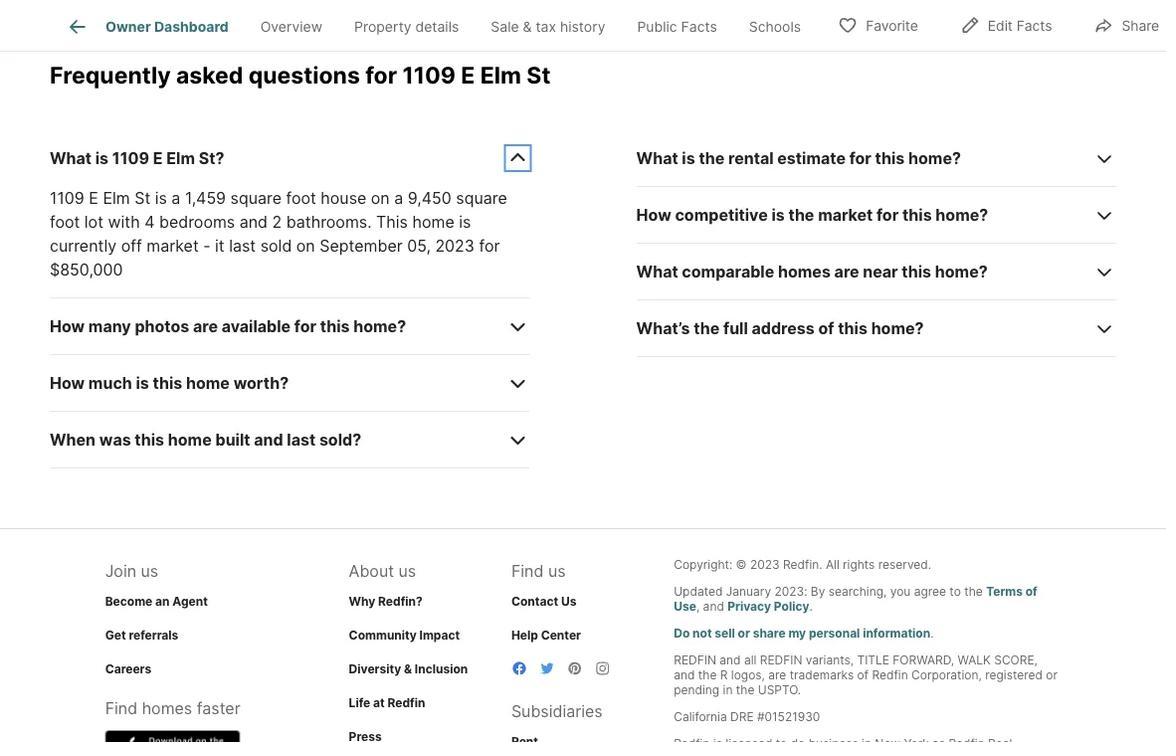 Task type: describe. For each thing, give the bounding box(es) containing it.
about us
[[349, 562, 416, 581]]

share
[[1122, 17, 1160, 34]]

overview
[[261, 18, 323, 35]]

life at redfin
[[349, 697, 425, 711]]

to
[[950, 585, 962, 599]]

2 redfin from the left
[[760, 653, 803, 668]]

1 horizontal spatial 2023
[[751, 558, 780, 572]]

agent
[[173, 595, 208, 610]]

st?
[[199, 149, 224, 168]]

what is 1109 e elm st?
[[50, 149, 224, 168]]

an
[[155, 595, 170, 610]]

do not sell or share my personal information link
[[674, 627, 931, 641]]

property details
[[355, 18, 459, 35]]

you
[[891, 585, 911, 599]]

full
[[724, 319, 748, 338]]

1 vertical spatial home
[[186, 374, 230, 393]]

bathrooms.
[[286, 212, 372, 232]]

title
[[858, 653, 890, 668]]

this home is currently off market - it last sold on september 05, 2023 for $850,000
[[50, 212, 500, 280]]

find for find homes faster
[[105, 699, 138, 719]]

inclusion
[[415, 663, 468, 677]]

all
[[745, 653, 757, 668]]

trademarks
[[790, 668, 854, 683]]

or inside redfin and all redfin variants, title forward, walk score, and the r logos, are trademarks of redfin corporation, registered or pending in the uspto.
[[1047, 668, 1058, 683]]

sale & tax history tab
[[475, 3, 622, 51]]

of inside terms of use
[[1026, 585, 1038, 599]]

this down photos
[[153, 374, 182, 393]]

referrals
[[129, 629, 179, 643]]

©
[[736, 558, 747, 572]]

redfin.
[[784, 558, 823, 572]]

at
[[373, 697, 385, 711]]

0 horizontal spatial redfin
[[388, 697, 425, 711]]

rights
[[843, 558, 875, 572]]

terms
[[987, 585, 1023, 599]]

is left rental
[[682, 149, 696, 168]]

0 vertical spatial foot
[[286, 188, 316, 208]]

help center
[[512, 629, 581, 643]]

for down property
[[366, 62, 397, 90]]

how many photos are available for this home?
[[50, 317, 406, 336]]

updated january 2023: by searching, you agree to the
[[674, 585, 987, 599]]

logos,
[[732, 668, 766, 683]]

this
[[376, 212, 408, 232]]

& for sale
[[523, 18, 532, 35]]

on for september
[[297, 236, 315, 256]]

community impact button
[[349, 629, 460, 643]]

what for what is the rental estimate for this home?
[[637, 149, 679, 168]]

center
[[541, 629, 581, 643]]

lot
[[84, 212, 104, 232]]

frequently
[[50, 62, 171, 90]]

for for how competitive is the market for this home?
[[877, 205, 899, 225]]

r
[[721, 668, 728, 683]]

e inside 1109 e elm st is a 1,459 square foot house on a 9,450 square foot lot with 4 bedrooms and 2 bathrooms.
[[89, 188, 98, 208]]

available
[[222, 317, 291, 336]]

redfin and all redfin variants, title forward, walk score, and the r logos, are trademarks of redfin corporation, registered or pending in the uspto.
[[674, 653, 1058, 698]]

the right to
[[965, 585, 983, 599]]

sale
[[491, 18, 519, 35]]

careers
[[105, 663, 152, 677]]

property details tab
[[339, 3, 475, 51]]

redfin inside redfin and all redfin variants, title forward, walk score, and the r logos, are trademarks of redfin corporation, registered or pending in the uspto.
[[873, 668, 909, 683]]

us for about us
[[399, 562, 416, 581]]

1109 e elm st is a 1,459 square foot house on a 9,450 square foot lot with 4 bedrooms and 2 bathrooms.
[[50, 188, 508, 232]]

public facts tab
[[622, 3, 734, 51]]

sale & tax history
[[491, 18, 606, 35]]

what is the rental estimate for this home?
[[637, 149, 962, 168]]

rental
[[729, 149, 774, 168]]

1109 inside dropdown button
[[112, 149, 149, 168]]

us for find us
[[548, 562, 566, 581]]

january
[[727, 585, 772, 599]]

and inside dropdown button
[[254, 430, 283, 450]]

how for how competitive is the market for this home?
[[637, 205, 672, 225]]

policy
[[774, 600, 810, 614]]

pending
[[674, 683, 720, 698]]

the down logos,
[[737, 683, 755, 698]]

us
[[561, 595, 577, 610]]

1 a from the left
[[172, 188, 181, 208]]

edit facts button
[[944, 4, 1070, 45]]

it
[[215, 236, 225, 256]]

what for what is 1109 e elm st?
[[50, 149, 92, 168]]

overview tab
[[245, 3, 339, 51]]

use
[[674, 600, 697, 614]]

forward,
[[893, 653, 955, 668]]

edit
[[988, 17, 1013, 34]]

1 vertical spatial homes
[[142, 699, 192, 719]]

us for join us
[[141, 562, 158, 581]]

of inside dropdown button
[[819, 319, 835, 338]]

how competitive is the market for this home? button
[[637, 187, 1117, 244]]

corporation,
[[912, 668, 983, 683]]

4
[[145, 212, 155, 232]]

this down what comparable homes are near this home? dropdown button
[[838, 319, 868, 338]]

,
[[697, 600, 700, 614]]

2 a from the left
[[394, 188, 403, 208]]

and right ,
[[704, 600, 725, 614]]

do
[[674, 627, 690, 641]]

copyright:
[[674, 558, 733, 572]]

2023 inside this home is currently off market - it last sold on september 05, 2023 for $850,000
[[436, 236, 475, 256]]

california dre #01521930
[[674, 710, 821, 725]]

updated
[[674, 585, 723, 599]]

terms of use
[[674, 585, 1038, 614]]

currently
[[50, 236, 117, 256]]

this right was
[[135, 430, 164, 450]]

home? for how competitive is the market for this home?
[[936, 205, 989, 225]]

community impact
[[349, 629, 460, 643]]

0 horizontal spatial .
[[810, 600, 813, 614]]

not
[[693, 627, 712, 641]]

home inside this home is currently off market - it last sold on september 05, 2023 for $850,000
[[413, 212, 455, 232]]

05,
[[407, 236, 431, 256]]

become an agent
[[105, 595, 208, 610]]

homes inside dropdown button
[[779, 262, 831, 282]]

0 horizontal spatial or
[[738, 627, 751, 641]]

the left 'full'
[[694, 319, 720, 338]]

off
[[121, 236, 142, 256]]

last inside this home is currently off market - it last sold on september 05, 2023 for $850,000
[[229, 236, 256, 256]]

favorite button
[[822, 4, 936, 45]]

is inside 1109 e elm st is a 1,459 square foot house on a 9,450 square foot lot with 4 bedrooms and 2 bathrooms.
[[155, 188, 167, 208]]

9,450
[[408, 188, 452, 208]]

become
[[105, 595, 153, 610]]

market inside this home is currently off market - it last sold on september 05, 2023 for $850,000
[[147, 236, 199, 256]]

this up how much is this home worth? dropdown button
[[320, 317, 350, 336]]

what's the full address of this home?
[[637, 319, 925, 338]]

facts for edit facts
[[1017, 17, 1053, 34]]

1 horizontal spatial st
[[527, 62, 551, 90]]

the inside dropdown button
[[789, 205, 815, 225]]

why redfin? button
[[349, 595, 423, 610]]

diversity & inclusion button
[[349, 663, 468, 677]]

how for how many photos are available for this home?
[[50, 317, 85, 336]]

how many photos are available for this home? button
[[50, 299, 530, 356]]

2 square from the left
[[456, 188, 508, 208]]

redfin twitter image
[[540, 661, 555, 677]]

what's the full address of this home? button
[[637, 301, 1117, 358]]

2 vertical spatial home
[[168, 430, 212, 450]]

built
[[216, 430, 250, 450]]

1 redfin from the left
[[674, 653, 717, 668]]

-
[[203, 236, 211, 256]]

home? for how many photos are available for this home?
[[354, 317, 406, 336]]

1 horizontal spatial .
[[931, 627, 934, 641]]



Task type: vqa. For each thing, say whether or not it's contained in the screenshot.
OPEN
no



Task type: locate. For each thing, give the bounding box(es) containing it.
elm inside 1109 e elm st is a 1,459 square foot house on a 9,450 square foot lot with 4 bedrooms and 2 bathrooms.
[[103, 188, 130, 208]]

0 horizontal spatial homes
[[142, 699, 192, 719]]

1 horizontal spatial or
[[1047, 668, 1058, 683]]

is right much
[[136, 374, 149, 393]]

0 horizontal spatial find
[[105, 699, 138, 719]]

1 vertical spatial foot
[[50, 212, 80, 232]]

last left sold?
[[287, 430, 316, 450]]

are inside redfin and all redfin variants, title forward, walk score, and the r logos, are trademarks of redfin corporation, registered or pending in the uspto.
[[769, 668, 787, 683]]

square right the 9,450
[[456, 188, 508, 208]]

0 horizontal spatial are
[[193, 317, 218, 336]]

what comparable homes are near this home? button
[[637, 244, 1117, 301]]

market down what is the rental estimate for this home? dropdown button
[[819, 205, 873, 225]]

2 horizontal spatial e
[[461, 62, 475, 90]]

0 horizontal spatial facts
[[682, 18, 718, 35]]

1 horizontal spatial a
[[394, 188, 403, 208]]

questions
[[249, 62, 360, 90]]

0 vertical spatial &
[[523, 18, 532, 35]]

what up 'competitive'
[[637, 149, 679, 168]]

or right registered
[[1047, 668, 1058, 683]]

for inside this home is currently off market - it last sold on september 05, 2023 for $850,000
[[479, 236, 500, 256]]

is up bedrooms
[[155, 188, 167, 208]]

homes up download the redfin app on the apple app store image
[[142, 699, 192, 719]]

get referrals button
[[105, 629, 179, 643]]

how competitive is the market for this home?
[[637, 205, 989, 225]]

download the redfin app on the apple app store image
[[105, 731, 241, 743]]

this down what is the rental estimate for this home? dropdown button
[[903, 205, 933, 225]]

in
[[723, 683, 733, 698]]

last right it
[[229, 236, 256, 256]]

1 horizontal spatial of
[[858, 668, 869, 683]]

e down property details tab
[[461, 62, 475, 90]]

1 square from the left
[[231, 188, 282, 208]]

& inside tab
[[523, 18, 532, 35]]

0 horizontal spatial us
[[141, 562, 158, 581]]

for down what is the rental estimate for this home? dropdown button
[[877, 205, 899, 225]]

1 horizontal spatial us
[[399, 562, 416, 581]]

us up us
[[548, 562, 566, 581]]

agree
[[915, 585, 947, 599]]

, and privacy policy .
[[697, 600, 813, 614]]

find homes faster
[[105, 699, 241, 719]]

a up this
[[394, 188, 403, 208]]

. up forward,
[[931, 627, 934, 641]]

tab list containing owner dashboard
[[50, 0, 833, 51]]

much
[[88, 374, 132, 393]]

by
[[811, 585, 826, 599]]

3 us from the left
[[548, 562, 566, 581]]

schools tab
[[734, 3, 818, 51]]

reserved.
[[879, 558, 932, 572]]

#01521930
[[758, 710, 821, 725]]

last inside dropdown button
[[287, 430, 316, 450]]

what for what comparable homes are near this home?
[[637, 262, 679, 282]]

2 horizontal spatial are
[[835, 262, 860, 282]]

owner
[[106, 18, 151, 35]]

for for what is the rental estimate for this home?
[[850, 149, 872, 168]]

1 horizontal spatial redfin
[[760, 653, 803, 668]]

why
[[349, 595, 376, 610]]

market inside dropdown button
[[819, 205, 873, 225]]

with
[[108, 212, 140, 232]]

facts inside tab
[[682, 18, 718, 35]]

and inside 1109 e elm st is a 1,459 square foot house on a 9,450 square foot lot with 4 bedrooms and 2 bathrooms.
[[240, 212, 268, 232]]

how inside dropdown button
[[637, 205, 672, 225]]

last
[[229, 236, 256, 256], [287, 430, 316, 450]]

redfin instagram image
[[595, 661, 611, 677]]

homes
[[779, 262, 831, 282], [142, 699, 192, 719]]

for inside dropdown button
[[877, 205, 899, 225]]

are for available
[[193, 317, 218, 336]]

elm left st?
[[167, 149, 195, 168]]

of down title
[[858, 668, 869, 683]]

1 horizontal spatial find
[[512, 562, 544, 581]]

2 horizontal spatial 1109
[[403, 62, 456, 90]]

st down tax
[[527, 62, 551, 90]]

0 vertical spatial market
[[819, 205, 873, 225]]

1 vertical spatial find
[[105, 699, 138, 719]]

asked
[[176, 62, 243, 90]]

information
[[863, 627, 931, 641]]

california
[[674, 710, 728, 725]]

& right diversity
[[404, 663, 412, 677]]

are left the near
[[835, 262, 860, 282]]

on inside 1109 e elm st is a 1,459 square foot house on a 9,450 square foot lot with 4 bedrooms and 2 bathrooms.
[[371, 188, 390, 208]]

1 vertical spatial .
[[931, 627, 934, 641]]

copyright: © 2023 redfin. all rights reserved.
[[674, 558, 932, 572]]

facts inside button
[[1017, 17, 1053, 34]]

about
[[349, 562, 394, 581]]

1 vertical spatial elm
[[167, 149, 195, 168]]

find us
[[512, 562, 566, 581]]

1 horizontal spatial are
[[769, 668, 787, 683]]

us right join
[[141, 562, 158, 581]]

1109 down details
[[403, 62, 456, 90]]

why redfin?
[[349, 595, 423, 610]]

redfin pinterest image
[[567, 661, 583, 677]]

contact us
[[512, 595, 577, 610]]

2 horizontal spatial us
[[548, 562, 566, 581]]

1 horizontal spatial elm
[[167, 149, 195, 168]]

elm down sale
[[481, 62, 522, 90]]

& left tax
[[523, 18, 532, 35]]

are for near
[[835, 262, 860, 282]]

foot up bathrooms.
[[286, 188, 316, 208]]

st up '4'
[[135, 188, 151, 208]]

find down careers 'button'
[[105, 699, 138, 719]]

this right the near
[[902, 262, 932, 282]]

foot left lot
[[50, 212, 80, 232]]

homes down how competitive is the market for this home?
[[779, 262, 831, 282]]

square
[[231, 188, 282, 208], [456, 188, 508, 208]]

home
[[413, 212, 455, 232], [186, 374, 230, 393], [168, 430, 212, 450]]

redfin right at
[[388, 697, 425, 711]]

what up what's
[[637, 262, 679, 282]]

home? inside dropdown button
[[936, 205, 989, 225]]

0 vertical spatial elm
[[481, 62, 522, 90]]

2 vertical spatial 1109
[[50, 188, 84, 208]]

1 vertical spatial st
[[135, 188, 151, 208]]

how left 'competitive'
[[637, 205, 672, 225]]

0 horizontal spatial st
[[135, 188, 151, 208]]

0 vertical spatial 1109
[[403, 62, 456, 90]]

home? for what is the rental estimate for this home?
[[909, 149, 962, 168]]

is
[[95, 149, 109, 168], [682, 149, 696, 168], [155, 188, 167, 208], [772, 205, 785, 225], [459, 212, 471, 232], [136, 374, 149, 393]]

elm inside what is 1109 e elm st? dropdown button
[[167, 149, 195, 168]]

facts right the edit
[[1017, 17, 1053, 34]]

2023 right "©" at the bottom
[[751, 558, 780, 572]]

0 vertical spatial or
[[738, 627, 751, 641]]

& for diversity
[[404, 663, 412, 677]]

1 horizontal spatial homes
[[779, 262, 831, 282]]

1 horizontal spatial last
[[287, 430, 316, 450]]

the left r
[[699, 668, 717, 683]]

elm up with
[[103, 188, 130, 208]]

home down the 9,450
[[413, 212, 455, 232]]

1109 up with
[[112, 149, 149, 168]]

worth?
[[234, 374, 289, 393]]

1 vertical spatial 1109
[[112, 149, 149, 168]]

e up lot
[[89, 188, 98, 208]]

0 horizontal spatial &
[[404, 663, 412, 677]]

1 horizontal spatial &
[[523, 18, 532, 35]]

careers button
[[105, 663, 152, 677]]

e inside dropdown button
[[153, 149, 163, 168]]

. down by
[[810, 600, 813, 614]]

share
[[753, 627, 786, 641]]

tab list
[[50, 0, 833, 51]]

on right "sold"
[[297, 236, 315, 256]]

redfin down share
[[760, 653, 803, 668]]

2 horizontal spatial of
[[1026, 585, 1038, 599]]

2 vertical spatial are
[[769, 668, 787, 683]]

1 horizontal spatial redfin
[[873, 668, 909, 683]]

0 vertical spatial are
[[835, 262, 860, 282]]

1 horizontal spatial market
[[819, 205, 873, 225]]

1 vertical spatial are
[[193, 317, 218, 336]]

are up uspto.
[[769, 668, 787, 683]]

1 horizontal spatial e
[[153, 149, 163, 168]]

house
[[321, 188, 367, 208]]

1 vertical spatial last
[[287, 430, 316, 450]]

for right available
[[295, 317, 317, 336]]

what up lot
[[50, 149, 92, 168]]

1109 inside 1109 e elm st is a 1,459 square foot house on a 9,450 square foot lot with 4 bedrooms and 2 bathrooms.
[[50, 188, 84, 208]]

for right estimate
[[850, 149, 872, 168]]

diversity
[[349, 663, 401, 677]]

faster
[[197, 699, 241, 719]]

1 vertical spatial e
[[153, 149, 163, 168]]

1 vertical spatial market
[[147, 236, 199, 256]]

of inside redfin and all redfin variants, title forward, walk score, and the r logos, are trademarks of redfin corporation, registered or pending in the uspto.
[[858, 668, 869, 683]]

contact
[[512, 595, 559, 610]]

a left 1,459
[[172, 188, 181, 208]]

0 horizontal spatial elm
[[103, 188, 130, 208]]

privacy
[[728, 600, 772, 614]]

get referrals
[[105, 629, 179, 643]]

on inside this home is currently off market - it last sold on september 05, 2023 for $850,000
[[297, 236, 315, 256]]

1 vertical spatial or
[[1047, 668, 1058, 683]]

e left st?
[[153, 149, 163, 168]]

1 vertical spatial of
[[1026, 585, 1038, 599]]

e
[[461, 62, 475, 90], [153, 149, 163, 168], [89, 188, 98, 208]]

0 vertical spatial find
[[512, 562, 544, 581]]

2023 right 05,
[[436, 236, 475, 256]]

is right this
[[459, 212, 471, 232]]

terms of use link
[[674, 585, 1038, 614]]

0 vertical spatial st
[[527, 62, 551, 90]]

a
[[172, 188, 181, 208], [394, 188, 403, 208]]

1 horizontal spatial square
[[456, 188, 508, 208]]

1 us from the left
[[141, 562, 158, 581]]

the down what is the rental estimate for this home? at the right of the page
[[789, 205, 815, 225]]

1109
[[403, 62, 456, 90], [112, 149, 149, 168], [50, 188, 84, 208]]

1109 up lot
[[50, 188, 84, 208]]

score,
[[995, 653, 1038, 668]]

0 vertical spatial on
[[371, 188, 390, 208]]

2023
[[436, 236, 475, 256], [751, 558, 780, 572]]

1 horizontal spatial on
[[371, 188, 390, 208]]

life at redfin button
[[349, 697, 425, 711]]

is inside dropdown button
[[772, 205, 785, 225]]

home left worth?
[[186, 374, 230, 393]]

0 horizontal spatial 1109
[[50, 188, 84, 208]]

2 vertical spatial how
[[50, 374, 85, 393]]

1 horizontal spatial 1109
[[112, 149, 149, 168]]

1 horizontal spatial facts
[[1017, 17, 1053, 34]]

0 horizontal spatial market
[[147, 236, 199, 256]]

2
[[272, 212, 282, 232]]

when
[[50, 430, 96, 450]]

&
[[523, 18, 532, 35], [404, 663, 412, 677]]

schools
[[749, 18, 802, 35]]

0 horizontal spatial e
[[89, 188, 98, 208]]

2 vertical spatial e
[[89, 188, 98, 208]]

and left 2
[[240, 212, 268, 232]]

on for a
[[371, 188, 390, 208]]

of right terms
[[1026, 585, 1038, 599]]

st inside 1109 e elm st is a 1,459 square foot house on a 9,450 square foot lot with 4 bedrooms and 2 bathrooms.
[[135, 188, 151, 208]]

1,459
[[185, 188, 226, 208]]

many
[[88, 317, 131, 336]]

$850,000
[[50, 260, 123, 280]]

diversity & inclusion
[[349, 663, 468, 677]]

facts right public
[[682, 18, 718, 35]]

0 vertical spatial of
[[819, 319, 835, 338]]

is up lot
[[95, 149, 109, 168]]

1 horizontal spatial foot
[[286, 188, 316, 208]]

how left much
[[50, 374, 85, 393]]

variants,
[[806, 653, 854, 668]]

what's
[[637, 319, 691, 338]]

how much is this home worth?
[[50, 374, 289, 393]]

0 vertical spatial 2023
[[436, 236, 475, 256]]

how left many
[[50, 317, 85, 336]]

st
[[527, 62, 551, 90], [135, 188, 151, 208]]

owner dashboard
[[106, 18, 229, 35]]

1 vertical spatial 2023
[[751, 558, 780, 572]]

find up contact
[[512, 562, 544, 581]]

is right 'competitive'
[[772, 205, 785, 225]]

2 vertical spatial elm
[[103, 188, 130, 208]]

on up this
[[371, 188, 390, 208]]

sold?
[[319, 430, 362, 450]]

0 vertical spatial e
[[461, 62, 475, 90]]

square up 2
[[231, 188, 282, 208]]

when was this home built and last sold?
[[50, 430, 362, 450]]

home left "built"
[[168, 430, 212, 450]]

find for find us
[[512, 562, 544, 581]]

contact us button
[[512, 595, 577, 610]]

how for how much is this home worth?
[[50, 374, 85, 393]]

market down '4'
[[147, 236, 199, 256]]

what comparable homes are near this home?
[[637, 262, 988, 282]]

was
[[99, 430, 131, 450]]

0 horizontal spatial on
[[297, 236, 315, 256]]

public facts
[[638, 18, 718, 35]]

walk
[[958, 653, 992, 668]]

estimate
[[778, 149, 846, 168]]

sold
[[261, 236, 292, 256]]

redfin down title
[[873, 668, 909, 683]]

and up "pending"
[[674, 668, 695, 683]]

2 us from the left
[[399, 562, 416, 581]]

us up the redfin?
[[399, 562, 416, 581]]

are right photos
[[193, 317, 218, 336]]

0 vertical spatial homes
[[779, 262, 831, 282]]

redfin facebook image
[[512, 661, 528, 677]]

and right "built"
[[254, 430, 283, 450]]

this up how competitive is the market for this home? dropdown button
[[876, 149, 905, 168]]

0 horizontal spatial a
[[172, 188, 181, 208]]

how much is this home worth? button
[[50, 356, 530, 412]]

share button
[[1078, 4, 1167, 45]]

1 vertical spatial redfin
[[388, 697, 425, 711]]

get
[[105, 629, 126, 643]]

0 horizontal spatial square
[[231, 188, 282, 208]]

tax
[[536, 18, 557, 35]]

this
[[876, 149, 905, 168], [903, 205, 933, 225], [902, 262, 932, 282], [320, 317, 350, 336], [838, 319, 868, 338], [153, 374, 182, 393], [135, 430, 164, 450]]

photos
[[135, 317, 189, 336]]

0 horizontal spatial of
[[819, 319, 835, 338]]

or right sell
[[738, 627, 751, 641]]

this inside dropdown button
[[903, 205, 933, 225]]

0 horizontal spatial 2023
[[436, 236, 475, 256]]

0 vertical spatial redfin
[[873, 668, 909, 683]]

and up r
[[720, 653, 741, 668]]

2 horizontal spatial elm
[[481, 62, 522, 90]]

public
[[638, 18, 678, 35]]

0 horizontal spatial foot
[[50, 212, 80, 232]]

owner dashboard link
[[66, 15, 229, 39]]

0 vertical spatial .
[[810, 600, 813, 614]]

0 vertical spatial last
[[229, 236, 256, 256]]

is inside this home is currently off market - it last sold on september 05, 2023 for $850,000
[[459, 212, 471, 232]]

0 vertical spatial home
[[413, 212, 455, 232]]

of right the address
[[819, 319, 835, 338]]

for for how many photos are available for this home?
[[295, 317, 317, 336]]

the left rental
[[699, 149, 725, 168]]

redfin down not
[[674, 653, 717, 668]]

1 vertical spatial how
[[50, 317, 85, 336]]

2 vertical spatial of
[[858, 668, 869, 683]]

what is 1109 e elm st? button
[[50, 131, 530, 186]]

1 vertical spatial on
[[297, 236, 315, 256]]

0 vertical spatial how
[[637, 205, 672, 225]]

0 horizontal spatial redfin
[[674, 653, 717, 668]]

september
[[320, 236, 403, 256]]

1 vertical spatial &
[[404, 663, 412, 677]]

history
[[560, 18, 606, 35]]

uspto.
[[758, 683, 802, 698]]

0 horizontal spatial last
[[229, 236, 256, 256]]

for right 05,
[[479, 236, 500, 256]]

facts for public facts
[[682, 18, 718, 35]]



